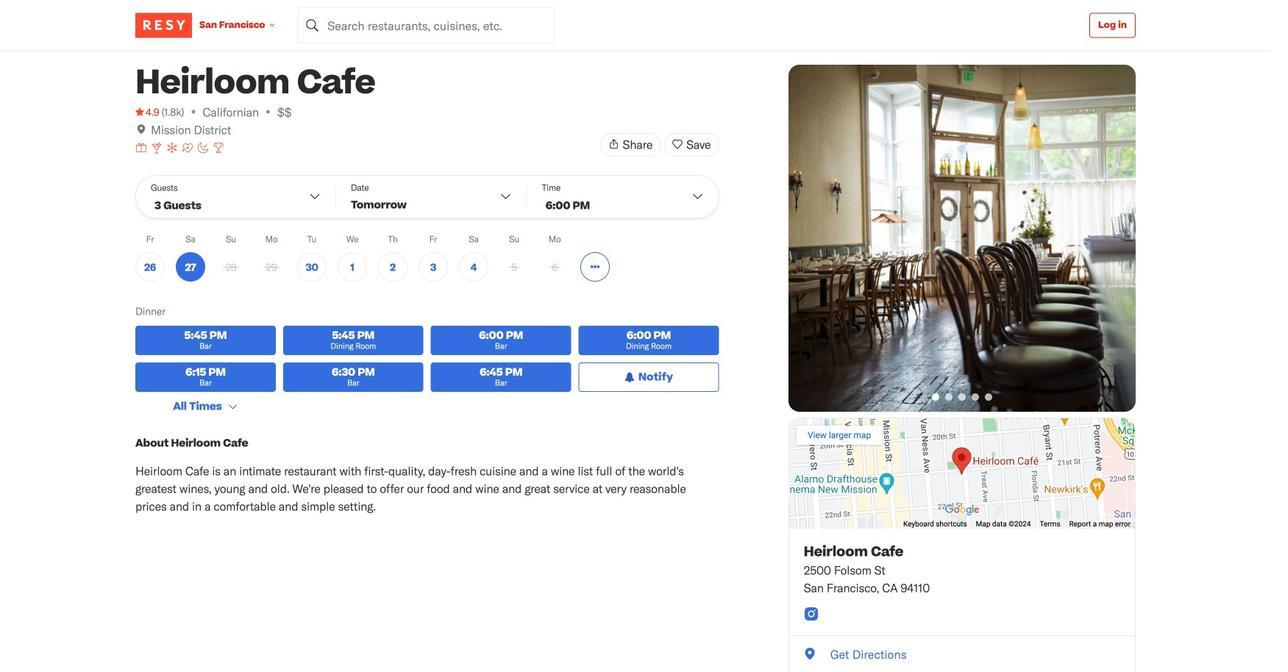 Task type: describe. For each thing, give the bounding box(es) containing it.
Search restaurants, cuisines, etc. text field
[[298, 7, 555, 44]]



Task type: vqa. For each thing, say whether or not it's contained in the screenshot.
field
yes



Task type: locate. For each thing, give the bounding box(es) containing it.
4.9 out of 5 stars image
[[135, 104, 159, 119]]

(1.8k) reviews element
[[161, 104, 184, 119]]

None field
[[298, 7, 555, 44]]



